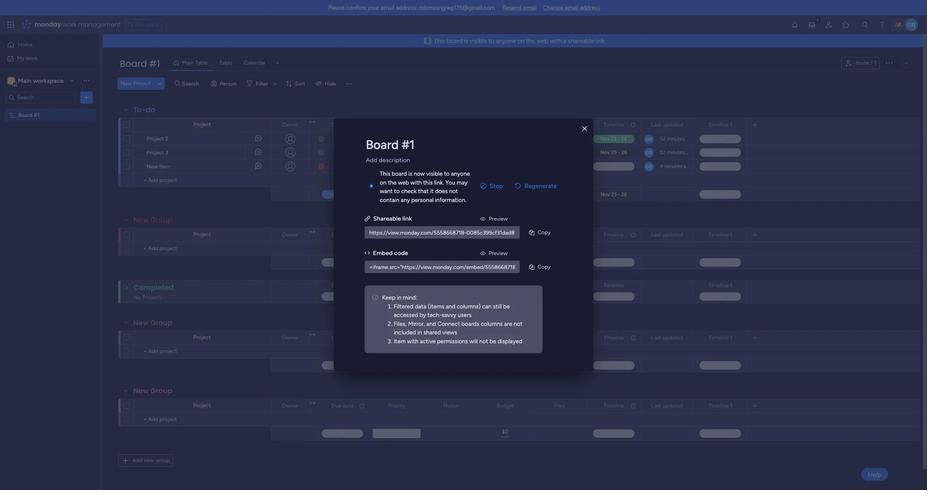 Task type: locate. For each thing, give the bounding box(es) containing it.
1 new group from the top
[[133, 215, 172, 225]]

invite / 1 button
[[841, 57, 880, 69]]

with down included
[[407, 338, 418, 345]]

add left new
[[133, 458, 143, 464]]

2 vertical spatial with
[[407, 338, 418, 345]]

3 email from the left
[[565, 4, 578, 11]]

add left 'description'
[[366, 156, 377, 164]]

v2 seen image
[[480, 216, 486, 222]]

main table
[[182, 60, 208, 66]]

1 vertical spatial main
[[18, 77, 31, 84]]

0 vertical spatial preview
[[489, 216, 508, 222]]

52 minutes ago
[[660, 136, 694, 142], [660, 150, 694, 155]]

1 budget from the top
[[496, 232, 514, 238]]

web left a
[[537, 37, 548, 45]]

table up person popup button
[[219, 60, 232, 66]]

can
[[482, 303, 491, 310]]

0 horizontal spatial to
[[394, 188, 400, 195]]

0 horizontal spatial email
[[381, 4, 394, 11]]

this down 'add description'
[[380, 170, 390, 177]]

board up 'add description'
[[366, 137, 399, 152]]

and up shared
[[426, 321, 436, 327]]

notifications image
[[791, 21, 799, 29]]

not right will
[[479, 338, 488, 345]]

still
[[493, 303, 502, 310]]

preview button down $1,500
[[477, 213, 511, 225]]

board down robinsongreg175@gmail.com on the top
[[447, 37, 463, 45]]

preview
[[489, 216, 508, 222], [489, 250, 508, 257]]

with left a
[[550, 37, 562, 45]]

5 due from the top
[[331, 403, 341, 409]]

shareable
[[373, 215, 401, 222]]

column information image
[[630, 122, 636, 128], [359, 232, 365, 238]]

link.
[[434, 179, 444, 186]]

last updated for second last updated field from the bottom of the page
[[651, 335, 683, 341]]

on inside 'this board is now visible to anyone on the web with this link. you may want to check that it does not contain any personal information.'
[[380, 179, 386, 186]]

2 52 from the top
[[660, 150, 666, 155]]

1 horizontal spatial in
[[417, 329, 422, 336]]

item down 3
[[159, 164, 170, 170]]

1 horizontal spatial visible
[[470, 37, 487, 45]]

this down robinsongreg175@gmail.com on the top
[[434, 37, 445, 45]]

2 vertical spatial #1
[[402, 137, 415, 152]]

0 vertical spatial notes
[[443, 232, 458, 238]]

new group for priority
[[133, 318, 172, 328]]

1 sum from the top
[[501, 263, 510, 269]]

board #1 inside the board #1 field
[[120, 57, 160, 70]]

updated for fourth last updated field from the bottom
[[663, 122, 683, 128]]

#1 up 'description'
[[402, 137, 415, 152]]

3 last from the top
[[651, 335, 661, 341]]

last for 1st last updated field from the bottom
[[651, 403, 661, 409]]

not inside 'this board is now visible to anyone on the web with this link. you may want to check that it does not contain any personal information.'
[[449, 188, 458, 195]]

work right my
[[26, 55, 38, 61]]

views
[[442, 329, 457, 336]]

included
[[394, 329, 416, 336]]

#1 inside field
[[149, 57, 160, 70]]

board up new project
[[120, 57, 147, 70]]

0 horizontal spatial column information image
[[359, 232, 365, 238]]

main for main workspace
[[18, 77, 31, 84]]

$0 sum
[[501, 258, 510, 269], [501, 429, 510, 440]]

v2 info image
[[372, 294, 378, 301]]

email right change in the right of the page
[[565, 4, 578, 11]]

3 timeline field from the top
[[602, 282, 626, 290]]

preview right v2 seen icon
[[489, 216, 508, 222]]

1 copy from the top
[[538, 229, 551, 236]]

0 vertical spatial main
[[182, 60, 194, 66]]

on up want
[[380, 179, 386, 186]]

want
[[380, 188, 393, 195]]

1 horizontal spatial to
[[444, 170, 450, 177]]

due date
[[331, 122, 353, 128], [331, 232, 353, 238], [331, 283, 353, 289], [331, 335, 353, 341], [331, 403, 353, 409]]

New Group field
[[131, 215, 174, 225], [131, 318, 174, 328], [131, 386, 174, 396]]

greg robinson image
[[905, 19, 918, 31]]

is for visible
[[464, 37, 468, 45]]

and
[[446, 303, 455, 310], [426, 321, 436, 327]]

in
[[397, 294, 401, 301], [417, 329, 422, 336]]

group
[[150, 215, 172, 225], [150, 318, 172, 328], [150, 386, 172, 396]]

be right still
[[503, 303, 510, 310]]

1 last updated field from the top
[[649, 121, 685, 129]]

in up filtered
[[397, 294, 401, 301]]

0 vertical spatial new group
[[133, 215, 172, 225]]

1 for third timeline 1 field from the bottom
[[730, 283, 732, 289]]

owner
[[282, 122, 298, 128], [282, 232, 298, 238], [282, 335, 298, 341], [282, 403, 298, 409]]

board #1 inside the board #1 list box
[[18, 112, 39, 118]]

is down robinsongreg175@gmail.com on the top
[[464, 37, 468, 45]]

new for owner
[[133, 215, 149, 225]]

2 email from the left
[[523, 4, 537, 11]]

1 vertical spatial board
[[392, 170, 407, 177]]

1 table from the left
[[195, 60, 208, 66]]

2 notes from the top
[[443, 335, 458, 341]]

person button
[[208, 78, 241, 90]]

1 vertical spatial new group
[[133, 318, 172, 328]]

that
[[418, 188, 429, 195]]

(items
[[428, 303, 444, 310]]

columns)
[[457, 303, 481, 310]]

1 preview from the top
[[489, 216, 508, 222]]

item down included
[[394, 338, 406, 345]]

1 vertical spatial ago
[[686, 150, 694, 155]]

main inside workspace selection element
[[18, 77, 31, 84]]

calendar button
[[238, 57, 271, 69]]

preview right v2 seen image
[[489, 250, 508, 257]]

Search field
[[180, 78, 203, 89]]

anyone
[[496, 37, 516, 45], [451, 170, 470, 177]]

Priority field
[[386, 231, 407, 239], [386, 282, 407, 290], [386, 334, 407, 342], [386, 402, 407, 411]]

1 vertical spatial be
[[490, 338, 496, 345]]

the up want
[[388, 179, 396, 186]]

Board #1 field
[[118, 57, 162, 71]]

0 horizontal spatial web
[[398, 179, 409, 186]]

2 preview button from the top
[[477, 247, 511, 260]]

5 timeline 1 from the top
[[708, 403, 732, 409]]

2 vertical spatial group
[[150, 386, 172, 396]]

web up check
[[398, 179, 409, 186]]

2 due from the top
[[331, 232, 341, 238]]

this for this board is now visible to anyone on the web with this link. you may want to check that it does not contain any personal information.
[[380, 170, 390, 177]]

link right shareable
[[596, 37, 605, 45]]

1 group from the top
[[150, 215, 172, 225]]

2 horizontal spatial to
[[488, 37, 494, 45]]

see
[[136, 21, 145, 28]]

1 vertical spatial the
[[388, 179, 396, 186]]

3 timeline 1 field from the top
[[706, 282, 734, 290]]

tech-
[[427, 312, 442, 319]]

2 last updated field from the top
[[649, 231, 685, 239]]

2 horizontal spatial board #1
[[366, 137, 415, 152]]

accessed
[[394, 312, 418, 319]]

0 vertical spatial new group field
[[131, 215, 174, 225]]

column information image for due date
[[359, 232, 365, 238]]

3 timeline 1 from the top
[[708, 283, 732, 289]]

Budget field
[[494, 231, 516, 239], [494, 282, 516, 290], [494, 334, 516, 342], [494, 402, 516, 411]]

table
[[195, 60, 208, 66], [219, 60, 232, 66]]

copy button for shareable link
[[526, 227, 554, 239]]

project 2
[[146, 136, 168, 142]]

1 vertical spatial #1
[[34, 112, 39, 118]]

0 horizontal spatial is
[[408, 170, 412, 177]]

1 horizontal spatial not
[[479, 338, 488, 345]]

option
[[0, 108, 99, 110]]

1 preview button from the top
[[477, 213, 511, 225]]

0 vertical spatial files o image
[[529, 230, 534, 235]]

0 vertical spatial not
[[449, 188, 458, 195]]

new item
[[146, 164, 170, 170]]

group for budget
[[150, 215, 172, 225]]

this for this  board is visible to anyone on the web with a shareable link
[[434, 37, 445, 45]]

2 vertical spatial to
[[394, 188, 400, 195]]

notes
[[443, 232, 458, 238], [443, 335, 458, 341], [443, 403, 458, 409]]

0 vertical spatial notes field
[[442, 231, 460, 239]]

0 vertical spatial work
[[63, 20, 77, 29]]

table up search field
[[195, 60, 208, 66]]

1 horizontal spatial email
[[523, 4, 537, 11]]

is left the now
[[408, 170, 412, 177]]

1 horizontal spatial main
[[182, 60, 194, 66]]

1 horizontal spatial be
[[503, 303, 510, 310]]

nov left 23
[[334, 150, 344, 156]]

0 vertical spatial web
[[537, 37, 548, 45]]

1 horizontal spatial board
[[447, 37, 463, 45]]

3 last updated from the top
[[651, 335, 683, 341]]

management
[[78, 20, 120, 29]]

board #1 list box
[[0, 107, 99, 226]]

project 3
[[146, 150, 168, 156]]

1 email from the left
[[381, 4, 394, 11]]

preview button
[[477, 213, 511, 225], [477, 247, 511, 260]]

new group field for priority
[[131, 318, 174, 328]]

filter button
[[244, 78, 280, 90]]

Timeline field
[[602, 121, 626, 129], [602, 231, 626, 239], [602, 282, 626, 290], [602, 334, 626, 342], [602, 402, 626, 411]]

4 budget from the top
[[496, 403, 514, 409]]

nov 23
[[334, 150, 350, 156]]

2 $0 from the top
[[502, 429, 508, 436]]

4 owner field from the top
[[280, 402, 300, 411]]

2 table from the left
[[219, 60, 232, 66]]

1 last updated from the top
[[651, 122, 683, 128]]

0 horizontal spatial board #1
[[18, 112, 39, 118]]

timeline
[[604, 122, 624, 128], [708, 122, 729, 128], [604, 232, 624, 238], [708, 232, 729, 238], [604, 283, 624, 289], [708, 283, 729, 289], [604, 335, 624, 341], [708, 335, 729, 341], [604, 403, 624, 409], [708, 403, 729, 409]]

link
[[596, 37, 605, 45], [402, 215, 412, 222]]

v2 search image
[[174, 79, 180, 88]]

1 vertical spatial v2 expand column image
[[310, 400, 315, 407]]

board inside list box
[[18, 112, 32, 118]]

be left displayed
[[490, 338, 496, 345]]

on
[[517, 37, 524, 45], [380, 179, 386, 186]]

work
[[63, 20, 77, 29], [26, 55, 38, 61]]

board #1 up new project
[[120, 57, 160, 70]]

v2 expand column image
[[310, 229, 315, 236], [310, 332, 315, 339]]

person
[[220, 80, 237, 87]]

to-do
[[133, 105, 155, 115]]

Timeline 1 field
[[706, 121, 734, 129], [706, 231, 734, 239], [706, 282, 734, 290], [706, 334, 734, 342], [706, 402, 734, 411]]

new group
[[133, 215, 172, 225], [133, 318, 172, 328], [133, 386, 172, 396]]

v2 overdue deadline image
[[318, 163, 324, 170]]

2 owner from the top
[[282, 232, 298, 238]]

0 horizontal spatial board
[[18, 112, 32, 118]]

stop
[[489, 182, 503, 190]]

Due date field
[[329, 121, 355, 129], [329, 231, 355, 239], [329, 282, 355, 290], [329, 334, 355, 342], [329, 402, 355, 411]]

2 horizontal spatial email
[[565, 4, 578, 11]]

last for second last updated field from the bottom of the page
[[651, 335, 661, 341]]

#1
[[149, 57, 160, 70], [34, 112, 39, 118], [402, 137, 415, 152]]

1 new group field from the top
[[131, 215, 174, 225]]

nov left the 22
[[334, 136, 344, 142]]

budget
[[496, 232, 514, 238], [496, 283, 514, 289], [496, 335, 514, 341], [496, 403, 514, 409]]

v2 deactivate image
[[480, 183, 486, 189]]

0 horizontal spatial board
[[392, 170, 407, 177]]

4 last updated from the top
[[651, 403, 683, 409]]

1 horizontal spatial board #1
[[120, 57, 160, 70]]

1 for 2nd timeline 1 field from the top
[[730, 232, 732, 238]]

copy button
[[526, 227, 554, 239], [526, 261, 554, 273]]

1 notes field from the top
[[442, 231, 460, 239]]

1 vertical spatial notes
[[443, 335, 458, 341]]

help button
[[861, 469, 888, 481]]

0 vertical spatial preview button
[[477, 213, 511, 225]]

52
[[660, 136, 666, 142], [660, 150, 666, 155]]

2 new group field from the top
[[131, 318, 174, 328]]

/
[[871, 60, 873, 66]]

2 budget from the top
[[496, 283, 514, 289]]

2 52 minutes ago from the top
[[660, 150, 694, 155]]

3 new group field from the top
[[131, 386, 174, 396]]

Owner field
[[280, 121, 300, 129], [280, 231, 300, 239], [280, 334, 300, 342], [280, 402, 300, 411]]

new project
[[121, 80, 151, 87]]

4 priority from the top
[[388, 403, 405, 409]]

5 due date from the top
[[331, 403, 353, 409]]

arrow down image
[[271, 79, 280, 88]]

1 horizontal spatial is
[[464, 37, 468, 45]]

resend email link
[[502, 4, 537, 11]]

1 for fourth timeline 1 field from the top
[[730, 335, 732, 341]]

the left a
[[526, 37, 535, 45]]

active
[[420, 338, 436, 345]]

1 v2 expand column image from the top
[[310, 229, 315, 236]]

Notes field
[[442, 231, 460, 239], [442, 334, 460, 342], [442, 402, 460, 411]]

notes for 3rd 'notes' field from the top of the page
[[443, 403, 458, 409]]

1 horizontal spatial table
[[219, 60, 232, 66]]

nov for nov 23
[[334, 150, 344, 156]]

description
[[379, 156, 410, 164]]

2 last from the top
[[651, 232, 661, 238]]

4 updated from the top
[[663, 403, 683, 409]]

web inside 'this board is now visible to anyone on the web with this link. you may want to check that it does not contain any personal information.'
[[398, 179, 409, 186]]

5 date from the top
[[342, 403, 353, 409]]

1 vertical spatial is
[[408, 170, 412, 177]]

1 updated from the top
[[663, 122, 683, 128]]

2 last updated from the top
[[651, 232, 683, 238]]

board #1 down search in workspace field
[[18, 112, 39, 118]]

last
[[651, 122, 661, 128], [651, 232, 661, 238], [651, 335, 661, 341], [651, 403, 661, 409]]

1 copy button from the top
[[526, 227, 554, 239]]

on down resend email
[[517, 37, 524, 45]]

mirror,
[[408, 321, 425, 327]]

due
[[331, 122, 341, 128], [331, 232, 341, 238], [331, 283, 341, 289], [331, 335, 341, 341], [331, 403, 341, 409]]

personal
[[411, 196, 434, 203]]

work for monday
[[63, 20, 77, 29]]

0 vertical spatial $0
[[502, 258, 508, 264]]

and up savvy in the left of the page
[[446, 303, 455, 310]]

3 notes from the top
[[443, 403, 458, 409]]

visible inside 'this board is now visible to anyone on the web with this link. you may want to check that it does not contain any personal information.'
[[426, 170, 443, 177]]

high
[[391, 136, 402, 142]]

1 files o image from the top
[[529, 230, 534, 235]]

ago
[[686, 136, 694, 142], [686, 150, 694, 155], [684, 164, 692, 169]]

#1 down search in workspace field
[[34, 112, 39, 118]]

files o image
[[529, 230, 534, 235], [529, 265, 534, 270]]

2 preview from the top
[[489, 250, 508, 257]]

1 vertical spatial visible
[[426, 170, 443, 177]]

main inside main table button
[[182, 60, 194, 66]]

keep
[[382, 294, 395, 301]]

web
[[537, 37, 548, 45], [398, 179, 409, 186]]

2 v2 expand column image from the top
[[310, 400, 315, 407]]

1 vertical spatial 52
[[660, 150, 666, 155]]

anyone down resend
[[496, 37, 516, 45]]

data
[[415, 303, 426, 310]]

not right are at the right of page
[[514, 321, 522, 327]]

Files field
[[552, 402, 567, 411]]

0 vertical spatial 52 minutes ago
[[660, 136, 694, 142]]

angle down image
[[158, 81, 161, 87]]

timeline 1
[[708, 122, 732, 128], [708, 232, 732, 238], [708, 283, 732, 289], [708, 335, 732, 341], [708, 403, 732, 409]]

new inside 'button'
[[121, 80, 132, 87]]

2 due date from the top
[[331, 232, 353, 238]]

0 horizontal spatial table
[[195, 60, 208, 66]]

apps image
[[842, 21, 850, 29]]

1 horizontal spatial this
[[434, 37, 445, 45]]

main right workspace icon
[[18, 77, 31, 84]]

board down 'description'
[[392, 170, 407, 177]]

1 horizontal spatial item
[[394, 338, 406, 345]]

change
[[543, 4, 563, 11]]

0 vertical spatial is
[[464, 37, 468, 45]]

0 vertical spatial add
[[366, 156, 377, 164]]

preview button down v2 seen icon
[[477, 247, 511, 260]]

1 vertical spatial not
[[514, 321, 522, 327]]

0 vertical spatial copy
[[538, 229, 551, 236]]

notes for 2nd 'notes' field from the bottom
[[443, 335, 458, 341]]

2 group from the top
[[150, 318, 172, 328]]

1 $0 from the top
[[502, 258, 508, 264]]

0 vertical spatial anyone
[[496, 37, 516, 45]]

columns
[[481, 321, 503, 327]]

table inside button
[[195, 60, 208, 66]]

last updated for fourth last updated field from the bottom
[[651, 122, 683, 128]]

0 horizontal spatial on
[[380, 179, 386, 186]]

workspace image
[[7, 77, 15, 85]]

23
[[345, 150, 350, 156]]

sum
[[501, 263, 510, 269], [501, 297, 510, 303], [501, 366, 510, 372], [501, 434, 510, 440]]

add inside button
[[133, 458, 143, 464]]

link down any
[[402, 215, 412, 222]]

the
[[526, 37, 535, 45], [388, 179, 396, 186]]

2 copy button from the top
[[526, 261, 554, 273]]

1 date from the top
[[342, 122, 353, 128]]

board inside 'this board is now visible to anyone on the web with this link. you may want to check that it does not contain any personal information.'
[[392, 170, 407, 177]]

1 priority from the top
[[388, 232, 405, 238]]

1 vertical spatial web
[[398, 179, 409, 186]]

2 vertical spatial board
[[366, 137, 399, 152]]

v2 expand column image
[[310, 119, 315, 126], [310, 400, 315, 407]]

hide button
[[312, 78, 341, 90]]

2 budget field from the top
[[494, 282, 516, 290]]

board down search in workspace field
[[18, 112, 32, 118]]

with down the now
[[410, 179, 422, 186]]

work right monday
[[63, 20, 77, 29]]

3 last updated field from the top
[[649, 334, 685, 342]]

#1 inside list box
[[34, 112, 39, 118]]

may
[[457, 179, 468, 186]]

2 vertical spatial notes field
[[442, 402, 460, 411]]

0 vertical spatial the
[[526, 37, 535, 45]]

5 timeline field from the top
[[602, 402, 626, 411]]

0 vertical spatial board
[[120, 57, 147, 70]]

4 timeline 1 from the top
[[708, 335, 732, 341]]

preview button for code
[[477, 247, 511, 260]]

2 files o image from the top
[[529, 265, 534, 270]]

email right your on the top
[[381, 4, 394, 11]]

sort
[[295, 80, 305, 87]]

None field
[[365, 227, 520, 239], [365, 261, 520, 273], [365, 227, 520, 239], [365, 261, 520, 273]]

board #1
[[120, 57, 160, 70], [18, 112, 39, 118], [366, 137, 415, 152]]

1 horizontal spatial and
[[446, 303, 455, 310]]

search everything image
[[861, 21, 869, 29]]

will
[[469, 338, 478, 345]]

0 horizontal spatial item
[[159, 164, 170, 170]]

1 vertical spatial anyone
[[451, 170, 470, 177]]

4 last from the top
[[651, 403, 661, 409]]

this inside 'this board is now visible to anyone on the web with this link. you may want to check that it does not contain any personal information.'
[[380, 170, 390, 177]]

5 due date field from the top
[[329, 402, 355, 411]]

email right resend
[[523, 4, 537, 11]]

board #1 up 'add description'
[[366, 137, 415, 152]]

1 vertical spatial add
[[133, 458, 143, 464]]

1 due date from the top
[[331, 122, 353, 128]]

1 vertical spatial board
[[18, 112, 32, 118]]

1 vertical spatial with
[[410, 179, 422, 186]]

0 vertical spatial nov
[[334, 136, 344, 142]]

1 horizontal spatial link
[[596, 37, 605, 45]]

3 updated from the top
[[663, 335, 683, 341]]

0 vertical spatial copy button
[[526, 227, 554, 239]]

new for priority
[[133, 386, 149, 396]]

your
[[368, 4, 379, 11]]

1 vertical spatial item
[[394, 338, 406, 345]]

1 horizontal spatial column information image
[[630, 122, 636, 128]]

work for my
[[26, 55, 38, 61]]

any
[[401, 196, 410, 203]]

1 vertical spatial work
[[26, 55, 38, 61]]

v2 seen image
[[480, 251, 486, 257]]

1 timeline 1 from the top
[[708, 122, 732, 128]]

0 horizontal spatial #1
[[34, 112, 39, 118]]

anyone up may
[[451, 170, 470, 177]]

0 horizontal spatial the
[[388, 179, 396, 186]]

3 owner from the top
[[282, 335, 298, 341]]

in down mirror,
[[417, 329, 422, 336]]

0 horizontal spatial link
[[402, 215, 412, 222]]

please
[[328, 4, 345, 11]]

1 image
[[814, 16, 821, 25]]

is inside 'this board is now visible to anyone on the web with this link. you may want to check that it does not contain any personal information.'
[[408, 170, 412, 177]]

1 horizontal spatial anyone
[[496, 37, 516, 45]]

not up information.
[[449, 188, 458, 195]]

0 horizontal spatial this
[[380, 170, 390, 177]]

nov left 21
[[335, 164, 344, 170]]

shareable link
[[373, 215, 412, 222]]

#1 up angle down icon
[[149, 57, 160, 70]]

2 horizontal spatial board
[[366, 137, 399, 152]]

3 due date from the top
[[331, 283, 353, 289]]

work inside button
[[26, 55, 38, 61]]

2 vertical spatial nov
[[335, 164, 344, 170]]

last for fourth last updated field from the bottom
[[651, 122, 661, 128]]

Last updated field
[[649, 121, 685, 129], [649, 231, 685, 239], [649, 334, 685, 342], [649, 402, 685, 411]]

0 vertical spatial v2 expand column image
[[310, 229, 315, 236]]

main up search field
[[182, 60, 194, 66]]

column information image
[[630, 232, 636, 238], [359, 335, 365, 341], [630, 335, 636, 341], [359, 403, 365, 409], [630, 403, 636, 409]]

with inside 'this board is now visible to anyone on the web with this link. you may want to check that it does not contain any personal information.'
[[410, 179, 422, 186]]

0 vertical spatial link
[[596, 37, 605, 45]]

2 timeline 1 from the top
[[708, 232, 732, 238]]

to
[[488, 37, 494, 45], [444, 170, 450, 177], [394, 188, 400, 195]]

0 vertical spatial 52
[[660, 136, 666, 142]]

0 vertical spatial this
[[434, 37, 445, 45]]



Task type: vqa. For each thing, say whether or not it's contained in the screenshot.
left link
yes



Task type: describe. For each thing, give the bounding box(es) containing it.
3 notes field from the top
[[442, 402, 460, 411]]

monday work management
[[34, 20, 120, 29]]

2 owner field from the top
[[280, 231, 300, 239]]

files o image for code
[[529, 265, 534, 270]]

3 budget field from the top
[[494, 334, 516, 342]]

group
[[155, 458, 170, 464]]

1 52 from the top
[[660, 136, 666, 142]]

1 horizontal spatial web
[[537, 37, 548, 45]]

this board is now visible to anyone on the web with this link. you may want to check that it does not contain any personal information.
[[380, 170, 470, 203]]

3
[[165, 150, 168, 156]]

workspace
[[33, 77, 64, 84]]

invite
[[856, 60, 869, 66]]

updated for third last updated field from the bottom of the page
[[663, 232, 683, 238]]

please confirm your email address: robinsongreg175@gmail.com
[[328, 4, 495, 11]]

3 priority field from the top
[[386, 334, 407, 342]]

4 timeline 1 field from the top
[[706, 334, 734, 342]]

2 vertical spatial ago
[[684, 164, 692, 169]]

change email address link
[[543, 4, 600, 11]]

my work
[[17, 55, 38, 61]]

3 new group from the top
[[133, 386, 172, 396]]

users
[[458, 312, 472, 319]]

main table button
[[170, 57, 214, 69]]

1 vertical spatial minutes
[[667, 150, 685, 155]]

are
[[504, 321, 512, 327]]

with inside keep in mind: filtered data (items and columns) can still be accessed by tech-savvy users files, mirror, and connect boards columns are not included in shared views item with active permissions will not be displayed
[[407, 338, 418, 345]]

0 vertical spatial on
[[517, 37, 524, 45]]

3 date from the top
[[342, 283, 353, 289]]

see plans
[[136, 21, 159, 28]]

1 budget field from the top
[[494, 231, 516, 239]]

to-
[[133, 105, 146, 115]]

1 52 minutes ago from the top
[[660, 136, 694, 142]]

stop button
[[477, 180, 508, 192]]

5 timeline 1 field from the top
[[706, 402, 734, 411]]

email for change email address
[[565, 4, 578, 11]]

now
[[414, 170, 425, 177]]

home
[[18, 41, 33, 48]]

2 horizontal spatial #1
[[402, 137, 415, 152]]

board for visible
[[447, 37, 463, 45]]

0 vertical spatial item
[[159, 164, 170, 170]]

2 due date field from the top
[[329, 231, 355, 239]]

invite / 1
[[856, 60, 876, 66]]

copy for code
[[538, 264, 551, 270]]

2 timeline 1 field from the top
[[706, 231, 734, 239]]

see plans button
[[125, 19, 162, 31]]

shareable
[[568, 37, 594, 45]]

2 $0 sum from the top
[[501, 429, 510, 440]]

embed code
[[373, 249, 408, 257]]

2 priority from the top
[[388, 283, 405, 289]]

0 vertical spatial with
[[550, 37, 562, 45]]

3 priority from the top
[[388, 335, 405, 341]]

code
[[394, 249, 408, 257]]

nov 22
[[334, 136, 351, 142]]

dapulse checkmark sign image
[[595, 135, 599, 144]]

project inside 'button'
[[133, 80, 151, 87]]

0 vertical spatial ago
[[686, 136, 694, 142]]

preview for embed code
[[489, 250, 508, 257]]

check
[[401, 188, 417, 195]]

last updated for 1st last updated field from the bottom
[[651, 403, 683, 409]]

To-do field
[[131, 105, 157, 115]]

2
[[165, 136, 168, 142]]

contain
[[380, 196, 399, 203]]

updated for second last updated field from the bottom of the page
[[663, 335, 683, 341]]

connect
[[437, 321, 460, 327]]

4 sum from the top
[[501, 434, 510, 440]]

21
[[345, 164, 350, 170]]

inbox image
[[808, 21, 816, 29]]

3 owner field from the top
[[280, 334, 300, 342]]

displayed
[[498, 338, 522, 345]]

main for main table
[[182, 60, 194, 66]]

1 for 5th timeline 1 field from the top of the page
[[730, 403, 732, 409]]

new group for budget
[[133, 215, 172, 225]]

the inside 'this board is now visible to anyone on the web with this link. you may want to check that it does not contain any personal information.'
[[388, 179, 396, 186]]

by
[[420, 312, 426, 319]]

my work button
[[5, 52, 83, 65]]

calendar
[[244, 60, 265, 66]]

0 vertical spatial visible
[[470, 37, 487, 45]]

4 timeline field from the top
[[602, 334, 626, 342]]

savvy
[[442, 312, 456, 319]]

4 owner from the top
[[282, 403, 298, 409]]

1 for 1st timeline 1 field from the top of the page
[[730, 122, 732, 128]]

22
[[345, 136, 351, 142]]

my
[[17, 55, 25, 61]]

1 due date field from the top
[[329, 121, 355, 129]]

1 $0 sum from the top
[[501, 258, 510, 269]]

regenerate button
[[511, 180, 562, 192]]

2 timeline field from the top
[[602, 231, 626, 239]]

table button
[[214, 57, 238, 69]]

nov 21
[[335, 164, 350, 170]]

does
[[435, 188, 448, 195]]

select product image
[[7, 21, 15, 29]]

4 minutes ago
[[660, 164, 692, 169]]

is for now
[[408, 170, 412, 177]]

2 sum from the top
[[501, 297, 510, 303]]

add view image
[[276, 60, 279, 66]]

board inside field
[[120, 57, 147, 70]]

workspace selection element
[[7, 76, 65, 86]]

column information image for timeline
[[630, 122, 636, 128]]

preview for shareable link
[[489, 216, 508, 222]]

resend email
[[502, 4, 537, 11]]

last updated for third last updated field from the bottom of the page
[[651, 232, 683, 238]]

updated for 1st last updated field from the bottom
[[663, 403, 683, 409]]

0 vertical spatial and
[[446, 303, 455, 310]]

address:
[[396, 4, 418, 11]]

new project button
[[117, 78, 154, 90]]

3 sum from the top
[[501, 366, 510, 372]]

preview button for link
[[477, 213, 511, 225]]

item inside keep in mind: filtered data (items and columns) can still be accessed by tech-savvy users files, mirror, and connect boards columns are not included in shared views item with active permissions will not be displayed
[[394, 338, 406, 345]]

sort button
[[283, 78, 310, 90]]

change email address
[[543, 4, 600, 11]]

0 vertical spatial be
[[503, 303, 510, 310]]

2 vertical spatial board #1
[[366, 137, 415, 152]]

v2 embed image
[[365, 250, 370, 257]]

4 due date field from the top
[[329, 334, 355, 342]]

add for add description
[[366, 156, 377, 164]]

1 vertical spatial and
[[426, 321, 436, 327]]

medium
[[387, 149, 406, 156]]

new
[[144, 458, 154, 464]]

2 notes field from the top
[[442, 334, 460, 342]]

table inside button
[[219, 60, 232, 66]]

files,
[[394, 321, 407, 327]]

robinsongreg175@gmail.com
[[419, 4, 495, 11]]

shared
[[423, 329, 441, 336]]

copy for link
[[538, 229, 551, 236]]

resend
[[502, 4, 522, 11]]

1 owner from the top
[[282, 122, 298, 128]]

1 v2 expand column image from the top
[[310, 119, 315, 126]]

help
[[868, 471, 882, 479]]

help image
[[878, 21, 886, 29]]

1 due from the top
[[331, 122, 341, 128]]

3 group from the top
[[150, 386, 172, 396]]

invite members image
[[825, 21, 833, 29]]

0 vertical spatial minutes
[[667, 136, 685, 142]]

4 budget field from the top
[[494, 402, 516, 411]]

2 vertical spatial minutes
[[664, 164, 682, 169]]

1 timeline field from the top
[[602, 121, 626, 129]]

group for priority
[[150, 318, 172, 328]]

board for now
[[392, 170, 407, 177]]

email for resend email
[[523, 4, 537, 11]]

add new group
[[133, 458, 170, 464]]

keep in mind: filtered data (items and columns) can still be accessed by tech-savvy users files, mirror, and connect boards columns are not included in shared views item with active permissions will not be displayed
[[382, 294, 522, 345]]

boards
[[461, 321, 479, 327]]

address
[[580, 4, 600, 11]]

Completed field
[[132, 283, 176, 293]]

filter
[[256, 80, 268, 87]]

1 priority field from the top
[[386, 231, 407, 239]]

files o image for link
[[529, 230, 534, 235]]

1 owner field from the top
[[280, 121, 300, 129]]

dapulse x slim image
[[582, 125, 587, 133]]

3 budget from the top
[[496, 335, 514, 341]]

1 vertical spatial to
[[444, 170, 450, 177]]

new for last updated
[[133, 318, 149, 328]]

mind:
[[403, 294, 417, 301]]

you
[[445, 179, 455, 186]]

do
[[146, 105, 155, 115]]

4 due from the top
[[331, 335, 341, 341]]

Search in workspace field
[[16, 93, 65, 102]]

2 date from the top
[[342, 232, 353, 238]]

4 last updated field from the top
[[649, 402, 685, 411]]

0 vertical spatial in
[[397, 294, 401, 301]]

hide
[[325, 80, 336, 87]]

2 v2 expand column image from the top
[[310, 332, 315, 339]]

this
[[423, 179, 433, 186]]

files
[[554, 403, 565, 409]]

3 due date field from the top
[[329, 282, 355, 290]]

nov for nov 22
[[334, 136, 344, 142]]

3 due from the top
[[331, 283, 341, 289]]

1 inside button
[[874, 60, 876, 66]]

4
[[660, 164, 663, 169]]

4 due date from the top
[[331, 335, 353, 341]]

4 date from the top
[[342, 335, 353, 341]]

0 vertical spatial to
[[488, 37, 494, 45]]

0 horizontal spatial be
[[490, 338, 496, 345]]

v2 done deadline image
[[318, 135, 324, 143]]

home button
[[5, 39, 83, 51]]

anyone inside 'this board is now visible to anyone on the web with this link. you may want to check that it does not contain any personal information.'
[[451, 170, 470, 177]]

filtered
[[394, 303, 413, 310]]

notes for 3rd 'notes' field from the bottom
[[443, 232, 458, 238]]

nov for nov 21
[[335, 164, 344, 170]]

a
[[563, 37, 566, 45]]

information.
[[435, 196, 466, 203]]

new group field for budget
[[131, 215, 174, 225]]

add for add new group
[[133, 458, 143, 464]]

last for third last updated field from the bottom of the page
[[651, 232, 661, 238]]

confirm
[[346, 4, 366, 11]]

embed
[[373, 249, 393, 257]]

add description
[[366, 156, 410, 164]]

2 priority field from the top
[[386, 282, 407, 290]]

v2 link bold image
[[365, 216, 370, 222]]

main workspace
[[18, 77, 64, 84]]

4 priority field from the top
[[386, 402, 407, 411]]

copy button for embed code
[[526, 261, 554, 273]]

1 timeline 1 field from the top
[[706, 121, 734, 129]]



